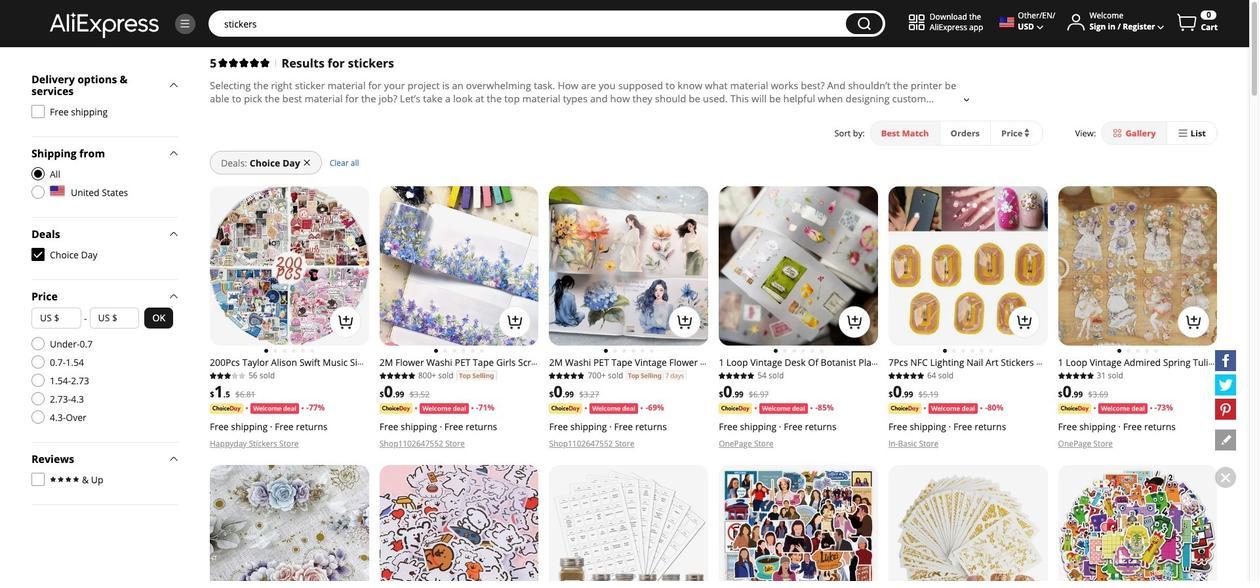 Task type: describe. For each thing, give the bounding box(es) containing it.
200pcs taylor alison swift music singer varied stickers pack for kid graffiti decal scrapbooking car notebook luggage decoration image
[[210, 186, 369, 346]]

1 loop vintage admired spring tulip poppy girl washi pet tape planner diy card making scrapbooking plan decorative sticker image
[[1058, 186, 1218, 346]]

110pcs gilmore girls tv show funny stickers skateboard fridge phone motorcycle luggage classic graffiti decals sticker image
[[719, 465, 878, 581]]

1 loop vintage desk of botanist plant floral washi pet tape planner diy card making scrapbooking plan decorative sticker image
[[719, 186, 878, 346]]

stickers text field
[[218, 17, 840, 30]]

2 11l24uk image from the top
[[31, 392, 45, 405]]

7pcs nfc lighting nail art stickers different colors self adhesive intelligent nail stickers light flash nail art tool for salon image
[[889, 186, 1048, 346]]

1 4ftxrwp image from the top
[[31, 105, 45, 118]]

2 4ftxrwp image from the top
[[31, 473, 45, 486]]

1 loop-90cm loidesign stars and flowers washi pet tape planner diy card making scrapbooking plan decorative sticker image
[[210, 465, 369, 581]]

216/208 pcs stickers for spices label english french spice jars stickers  white pantry adhesive kitchen storage jars bottle tags image
[[549, 465, 709, 581]]

20sheets gold 3d nail art stickers hollow decals mixed designs adhesive flower nail tips decorations salon accessory laad301-326 image
[[889, 465, 1048, 581]]

10/50/100pcs cartoon cute line dog in the book stickers diy toy laptop luggage skateboard suitcase guitar graffiti decal sticker image
[[380, 465, 539, 581]]



Task type: vqa. For each thing, say whether or not it's contained in the screenshot.
1st 11l24uK image from the bottom
yes



Task type: locate. For each thing, give the bounding box(es) containing it.
2 11l24uk image from the top
[[31, 337, 45, 350]]

2 vertical spatial 11l24uk image
[[31, 411, 45, 424]]

11l24uk image
[[31, 186, 45, 199], [31, 337, 45, 350], [31, 374, 45, 387]]

2 vertical spatial 11l24uk image
[[31, 374, 45, 387]]

0 vertical spatial 11l24uk image
[[31, 186, 45, 199]]

1 11l24uk image from the top
[[31, 356, 45, 369]]

1 vertical spatial 11l24uk image
[[31, 392, 45, 405]]

1 vertical spatial 11l24uk image
[[31, 337, 45, 350]]

3 11l24uk image from the top
[[31, 411, 45, 424]]

0 vertical spatial 4ftxrwp image
[[31, 105, 45, 118]]

52pcs cute funny cartoon anime numberblocks kids stickers for laptop phone guitar luggage waterproof graffiti vinyl decals image
[[1058, 465, 1218, 581]]

None button
[[846, 13, 883, 34]]

3 11l24uk image from the top
[[31, 374, 45, 387]]

11l24uk image
[[31, 356, 45, 369], [31, 392, 45, 405], [31, 411, 45, 424]]

1 vertical spatial 4ftxrwp image
[[31, 473, 45, 486]]

1 11l24uk image from the top
[[31, 186, 45, 199]]

4ftxrwp image
[[31, 105, 45, 118], [31, 473, 45, 486]]

0 vertical spatial 11l24uk image
[[31, 356, 45, 369]]

1sqid_b image
[[179, 18, 191, 30]]

2m washi pet tape vintage flower girls scrapbooking stickers stationery aesthetic stickers diy journaling collage material image
[[549, 186, 709, 346]]

2m flower washi pet tape girls scrapbooking materials vintage people stickers roll pet masking tape plant diy diary decoration image
[[380, 186, 539, 346]]



